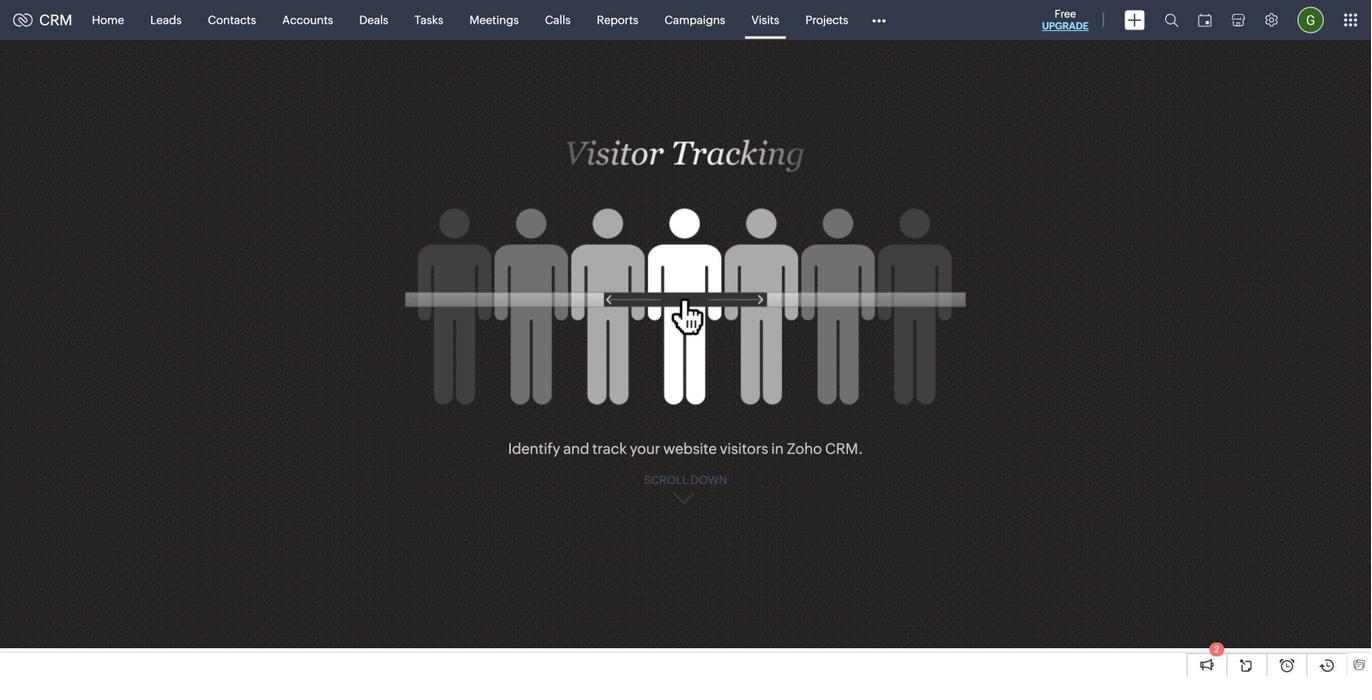 Task type: locate. For each thing, give the bounding box(es) containing it.
profile image
[[1298, 7, 1325, 33]]

search image
[[1165, 13, 1179, 27]]

search element
[[1155, 0, 1189, 40]]

Other Modules field
[[862, 7, 897, 33]]



Task type: vqa. For each thing, say whether or not it's contained in the screenshot.
the Search ELEMENT
yes



Task type: describe. For each thing, give the bounding box(es) containing it.
calendar image
[[1199, 13, 1213, 27]]

create menu image
[[1125, 10, 1146, 30]]

create menu element
[[1115, 0, 1155, 40]]

logo image
[[13, 13, 33, 27]]

profile element
[[1289, 0, 1334, 40]]



